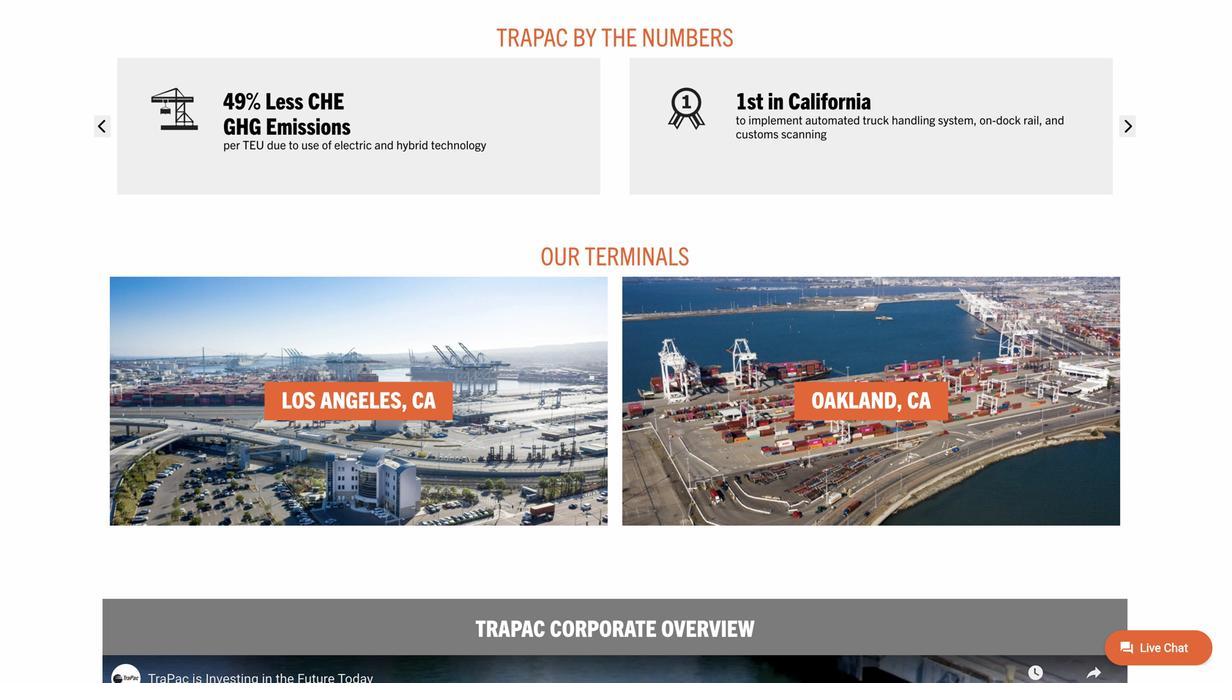 Task type: vqa. For each thing, say whether or not it's contained in the screenshot.
48
no



Task type: describe. For each thing, give the bounding box(es) containing it.
implement
[[749, 112, 803, 127]]

terminals
[[585, 239, 690, 271]]

by
[[573, 20, 597, 52]]

truck
[[863, 112, 890, 127]]

hybrid
[[397, 137, 429, 152]]

trapac
[[497, 20, 568, 52]]

handling
[[892, 112, 936, 127]]

49% less che ghg emissions per teu due to use of electric and hybrid technology
[[223, 85, 487, 152]]

of
[[322, 137, 332, 152]]

due
[[267, 137, 286, 152]]

use
[[302, 137, 319, 152]]

1st in california to implement automated truck handling system, on-dock rail, and customs scanning
[[736, 85, 1065, 141]]

to inside 49% less che ghg emissions per teu due to use of electric and hybrid technology
[[289, 137, 299, 152]]

trapac corporate overview
[[476, 613, 755, 642]]

che
[[308, 85, 344, 114]]

emissions
[[266, 110, 351, 139]]

teu
[[243, 137, 264, 152]]

per
[[223, 137, 240, 152]]

system,
[[939, 112, 977, 127]]

less
[[266, 85, 304, 114]]

technology
[[431, 137, 487, 152]]

1st
[[736, 85, 764, 114]]



Task type: locate. For each thing, give the bounding box(es) containing it.
on-
[[980, 112, 997, 127]]

to
[[736, 112, 746, 127], [289, 137, 299, 152]]

and right rail, at right
[[1046, 112, 1065, 127]]

and
[[1046, 112, 1065, 127], [375, 137, 394, 152]]

electric
[[334, 137, 372, 152]]

the
[[602, 20, 637, 52]]

to inside 1st in california to implement automated truck handling system, on-dock rail, and customs scanning
[[736, 112, 746, 127]]

ghg
[[223, 110, 261, 139]]

and left hybrid
[[375, 137, 394, 152]]

main content
[[88, 20, 1143, 684]]

trapac by the numbers
[[497, 20, 734, 52]]

and for 1st in california
[[1046, 112, 1065, 127]]

main content containing trapac by the numbers
[[88, 20, 1143, 684]]

0 horizontal spatial and
[[375, 137, 394, 152]]

numbers
[[642, 20, 734, 52]]

corporate
[[550, 613, 657, 642]]

1 vertical spatial and
[[375, 137, 394, 152]]

0 vertical spatial to
[[736, 112, 746, 127]]

1 solid image from the left
[[94, 115, 111, 137]]

2 solid image from the left
[[1120, 115, 1136, 137]]

our terminals
[[541, 239, 690, 271]]

rail,
[[1024, 112, 1043, 127]]

and for 49% less che
[[375, 137, 394, 152]]

in
[[768, 85, 784, 114]]

1 horizontal spatial to
[[736, 112, 746, 127]]

1 vertical spatial to
[[289, 137, 299, 152]]

customs
[[736, 126, 779, 141]]

and inside 1st in california to implement automated truck handling system, on-dock rail, and customs scanning
[[1046, 112, 1065, 127]]

automated
[[806, 112, 861, 127]]

solid image
[[94, 115, 111, 137], [1120, 115, 1136, 137]]

scanning
[[782, 126, 827, 141]]

to left use at left
[[289, 137, 299, 152]]

0 horizontal spatial solid image
[[94, 115, 111, 137]]

49%
[[223, 85, 261, 114]]

0 vertical spatial and
[[1046, 112, 1065, 127]]

and inside 49% less che ghg emissions per teu due to use of electric and hybrid technology
[[375, 137, 394, 152]]

1 horizontal spatial and
[[1046, 112, 1065, 127]]

overview
[[662, 613, 755, 642]]

our
[[541, 239, 580, 271]]

to left implement
[[736, 112, 746, 127]]

dock
[[997, 112, 1021, 127]]

trapac
[[476, 613, 546, 642]]

0 horizontal spatial to
[[289, 137, 299, 152]]

california
[[789, 85, 872, 114]]

1 horizontal spatial solid image
[[1120, 115, 1136, 137]]



